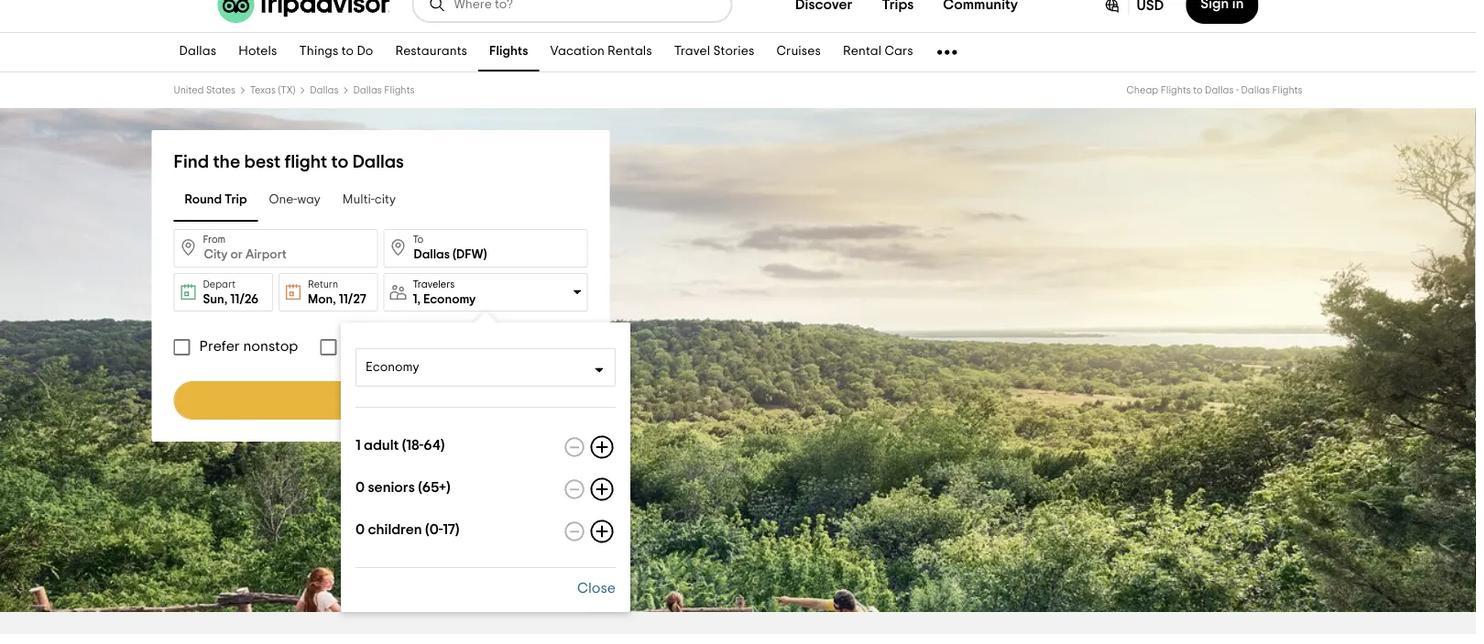 Task type: describe. For each thing, give the bounding box(es) containing it.
rental
[[843, 45, 882, 58]]

0 seniors (65+)
[[356, 480, 451, 495]]

0 children (0-17)
[[356, 522, 460, 537]]

travelers 1 , economy
[[413, 279, 476, 306]]

sun,
[[203, 293, 228, 306]]

adult
[[364, 438, 399, 453]]

1 vertical spatial dallas link
[[310, 85, 339, 95]]

cheap flights to dallas - dallas flights
[[1127, 85, 1303, 95]]

include nearby airports
[[346, 339, 504, 354]]

flights left vacation
[[490, 45, 528, 58]]

City or Airport text field
[[384, 229, 588, 268]]

close
[[578, 581, 616, 596]]

17)
[[443, 522, 460, 537]]

,
[[417, 293, 421, 306]]

return mon, 11/27
[[308, 280, 367, 306]]

include
[[346, 339, 396, 354]]

hotels
[[239, 45, 277, 58]]

rentals
[[608, 45, 652, 58]]

round
[[185, 194, 222, 207]]

do
[[357, 45, 373, 58]]

find for find flights
[[345, 393, 373, 408]]

united states link
[[174, 85, 236, 95]]

nearby
[[399, 339, 447, 354]]

vacation rentals
[[550, 45, 652, 58]]

travelers
[[413, 279, 455, 289]]

way
[[297, 194, 321, 207]]

0 for 0 seniors (65+)
[[356, 480, 365, 495]]

0 vertical spatial dallas link
[[168, 33, 228, 71]]

to
[[413, 235, 424, 245]]

64)
[[424, 438, 445, 453]]

prefer
[[199, 339, 240, 354]]

tripadvisor image
[[218, 0, 390, 23]]

airports
[[450, 339, 504, 354]]

(65+)
[[418, 480, 451, 495]]

2 vertical spatial to
[[331, 153, 349, 171]]

dallas down do
[[353, 85, 382, 95]]

economy inside travelers 1 , economy
[[423, 293, 476, 306]]

City or Airport text field
[[174, 229, 378, 268]]

united
[[174, 85, 204, 95]]

united states
[[174, 85, 236, 95]]

find flights button
[[174, 381, 588, 420]]

travel
[[674, 45, 711, 58]]

flights
[[376, 393, 417, 408]]

the
[[213, 153, 240, 171]]

0 for 0 children (0-17)
[[356, 522, 365, 537]]

travel stories link
[[663, 33, 766, 71]]

stories
[[713, 45, 755, 58]]

Search search field
[[454, 0, 716, 13]]

cruises link
[[766, 33, 832, 71]]

restaurants link
[[384, 33, 479, 71]]

states
[[206, 85, 236, 95]]

1 vertical spatial economy
[[366, 361, 419, 374]]

one-way
[[269, 194, 321, 207]]

multi-
[[343, 194, 375, 207]]



Task type: locate. For each thing, give the bounding box(es) containing it.
find for find the best flight to dallas
[[174, 153, 209, 171]]

dallas link up united states link
[[168, 33, 228, 71]]

prefer nonstop
[[199, 339, 298, 354]]

1 vertical spatial 1
[[356, 438, 361, 453]]

1 horizontal spatial 1
[[413, 293, 417, 306]]

1 horizontal spatial economy
[[423, 293, 476, 306]]

from
[[203, 235, 226, 245]]

find flights
[[345, 393, 417, 408]]

dallas link right (tx) at the top left of page
[[310, 85, 339, 95]]

vacation
[[550, 45, 605, 58]]

return
[[308, 280, 338, 290]]

texas (tx)
[[250, 85, 295, 95]]

0 vertical spatial to
[[342, 45, 354, 58]]

0 vertical spatial 1
[[413, 293, 417, 306]]

flights link
[[479, 33, 539, 71]]

0 left seniors
[[356, 480, 365, 495]]

0 horizontal spatial economy
[[366, 361, 419, 374]]

11/26
[[230, 293, 259, 306]]

travel stories
[[674, 45, 755, 58]]

dallas right -
[[1242, 85, 1270, 95]]

dallas link
[[168, 33, 228, 71], [310, 85, 339, 95]]

depart sun, 11/26
[[203, 280, 259, 306]]

2 0 from the top
[[356, 522, 365, 537]]

dallas up united states link
[[179, 45, 217, 58]]

dallas left -
[[1205, 85, 1234, 95]]

0 horizontal spatial find
[[174, 153, 209, 171]]

rental cars link
[[832, 33, 925, 71]]

mon,
[[308, 293, 336, 306]]

things to do
[[299, 45, 373, 58]]

dallas flights
[[353, 85, 415, 95]]

texas (tx) link
[[250, 85, 295, 95]]

hotels link
[[228, 33, 288, 71]]

flights right -
[[1273, 85, 1303, 95]]

cheap
[[1127, 85, 1159, 95]]

things
[[299, 45, 339, 58]]

children
[[368, 522, 422, 537]]

1 vertical spatial find
[[345, 393, 373, 408]]

(tx)
[[278, 85, 295, 95]]

(0-
[[425, 522, 443, 537]]

0
[[356, 480, 365, 495], [356, 522, 365, 537]]

1 down travelers
[[413, 293, 417, 306]]

flights right cheap
[[1161, 85, 1191, 95]]

city
[[375, 194, 396, 207]]

1 inside travelers 1 , economy
[[413, 293, 417, 306]]

trip
[[225, 194, 247, 207]]

dallas flights link
[[353, 85, 415, 95]]

0 horizontal spatial dallas link
[[168, 33, 228, 71]]

flight
[[285, 153, 327, 171]]

1 vertical spatial 0
[[356, 522, 365, 537]]

to inside the things to do link
[[342, 45, 354, 58]]

0 vertical spatial economy
[[423, 293, 476, 306]]

restaurants
[[395, 45, 468, 58]]

to
[[342, 45, 354, 58], [1194, 85, 1203, 95], [331, 153, 349, 171]]

seniors
[[368, 480, 415, 495]]

find inside button
[[345, 393, 373, 408]]

1 adult (18-64)
[[356, 438, 445, 453]]

economy down include
[[366, 361, 419, 374]]

1 vertical spatial to
[[1194, 85, 1203, 95]]

one-
[[269, 194, 297, 207]]

1 horizontal spatial dallas link
[[310, 85, 339, 95]]

depart
[[203, 280, 236, 290]]

cruises
[[777, 45, 821, 58]]

flights
[[490, 45, 528, 58], [384, 85, 415, 95], [1161, 85, 1191, 95], [1273, 85, 1303, 95]]

0 vertical spatial find
[[174, 153, 209, 171]]

0 horizontal spatial 1
[[356, 438, 361, 453]]

flights down restaurants link
[[384, 85, 415, 95]]

None search field
[[414, 0, 731, 21]]

dallas
[[179, 45, 217, 58], [310, 85, 339, 95], [353, 85, 382, 95], [1205, 85, 1234, 95], [1242, 85, 1270, 95], [353, 153, 404, 171]]

rental cars
[[843, 45, 914, 58]]

11/27
[[339, 293, 367, 306]]

1
[[413, 293, 417, 306], [356, 438, 361, 453]]

cars
[[885, 45, 914, 58]]

find
[[174, 153, 209, 171], [345, 393, 373, 408]]

economy
[[423, 293, 476, 306], [366, 361, 419, 374]]

texas
[[250, 85, 276, 95]]

round trip
[[185, 194, 247, 207]]

to right the flight
[[331, 153, 349, 171]]

dallas up "city"
[[353, 153, 404, 171]]

1 left 'adult'
[[356, 438, 361, 453]]

-
[[1236, 85, 1239, 95]]

1 horizontal spatial find
[[345, 393, 373, 408]]

dallas right (tx) at the top left of page
[[310, 85, 339, 95]]

find left flights
[[345, 393, 373, 408]]

(18-
[[402, 438, 424, 453]]

things to do link
[[288, 33, 384, 71]]

find the best flight to dallas
[[174, 153, 404, 171]]

to left do
[[342, 45, 354, 58]]

multi-city
[[343, 194, 396, 207]]

economy down travelers
[[423, 293, 476, 306]]

to left -
[[1194, 85, 1203, 95]]

vacation rentals link
[[539, 33, 663, 71]]

best
[[244, 153, 281, 171]]

find left the
[[174, 153, 209, 171]]

nonstop
[[243, 339, 298, 354]]

search image
[[429, 0, 447, 14]]

0 left children
[[356, 522, 365, 537]]

1 0 from the top
[[356, 480, 365, 495]]

0 vertical spatial 0
[[356, 480, 365, 495]]



Task type: vqa. For each thing, say whether or not it's contained in the screenshot.
Nannys Holistic House
no



